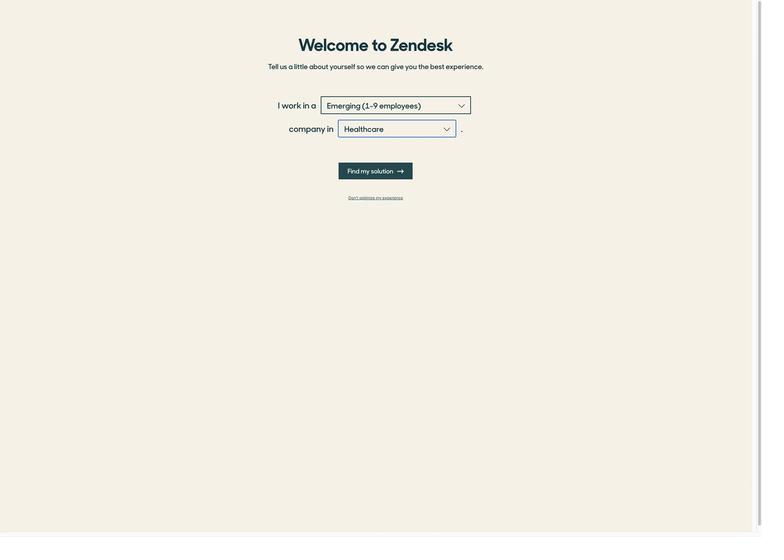Task type: vqa. For each thing, say whether or not it's contained in the screenshot.
2023
no



Task type: locate. For each thing, give the bounding box(es) containing it.
company in
[[289, 123, 334, 135]]

we
[[366, 61, 376, 71]]

zendesk
[[390, 31, 453, 56]]

company
[[289, 123, 325, 135]]

0 horizontal spatial a
[[289, 61, 293, 71]]

my right the optimize
[[376, 196, 381, 201]]

find
[[348, 167, 360, 175]]

1 vertical spatial a
[[311, 99, 316, 111]]

tell us a little about yourself so we can give you the best experience.
[[268, 61, 484, 71]]

to
[[372, 31, 387, 56]]

i
[[278, 99, 280, 111]]

don't
[[349, 196, 358, 201]]

1 vertical spatial my
[[376, 196, 381, 201]]

find     my solution
[[348, 167, 395, 175]]

1 horizontal spatial my
[[376, 196, 381, 201]]

in right company
[[327, 123, 334, 135]]

0 vertical spatial my
[[361, 167, 370, 175]]

my
[[361, 167, 370, 175], [376, 196, 381, 201]]

my inside button
[[361, 167, 370, 175]]

.
[[461, 123, 463, 135]]

find     my solution button
[[339, 163, 413, 180]]

my right 'find'
[[361, 167, 370, 175]]

little
[[294, 61, 308, 71]]

give
[[391, 61, 404, 71]]

a
[[289, 61, 293, 71], [311, 99, 316, 111]]

in
[[303, 99, 309, 111], [327, 123, 334, 135]]

best
[[430, 61, 444, 71]]

a right us at the top left of page
[[289, 61, 293, 71]]

experience
[[383, 196, 403, 201]]

0 horizontal spatial my
[[361, 167, 370, 175]]

a right work
[[311, 99, 316, 111]]

arrow right image
[[398, 168, 404, 175]]

in right work
[[303, 99, 309, 111]]

0 vertical spatial in
[[303, 99, 309, 111]]

1 horizontal spatial in
[[327, 123, 334, 135]]



Task type: describe. For each thing, give the bounding box(es) containing it.
about
[[309, 61, 328, 71]]

1 vertical spatial in
[[327, 123, 334, 135]]

you
[[405, 61, 417, 71]]

0 horizontal spatial in
[[303, 99, 309, 111]]

1 horizontal spatial a
[[311, 99, 316, 111]]

can
[[377, 61, 389, 71]]

don't optimize my experience
[[349, 196, 403, 201]]

work
[[282, 99, 301, 111]]

i work in a
[[278, 99, 316, 111]]

0 vertical spatial a
[[289, 61, 293, 71]]

yourself
[[330, 61, 355, 71]]

us
[[280, 61, 287, 71]]

welcome to zendesk
[[298, 31, 453, 56]]

experience.
[[446, 61, 484, 71]]

tell
[[268, 61, 279, 71]]

welcome
[[298, 31, 369, 56]]

solution
[[371, 167, 394, 175]]

the
[[418, 61, 429, 71]]

optimize
[[359, 196, 375, 201]]

don't optimize my experience link
[[264, 196, 488, 201]]

so
[[357, 61, 364, 71]]



